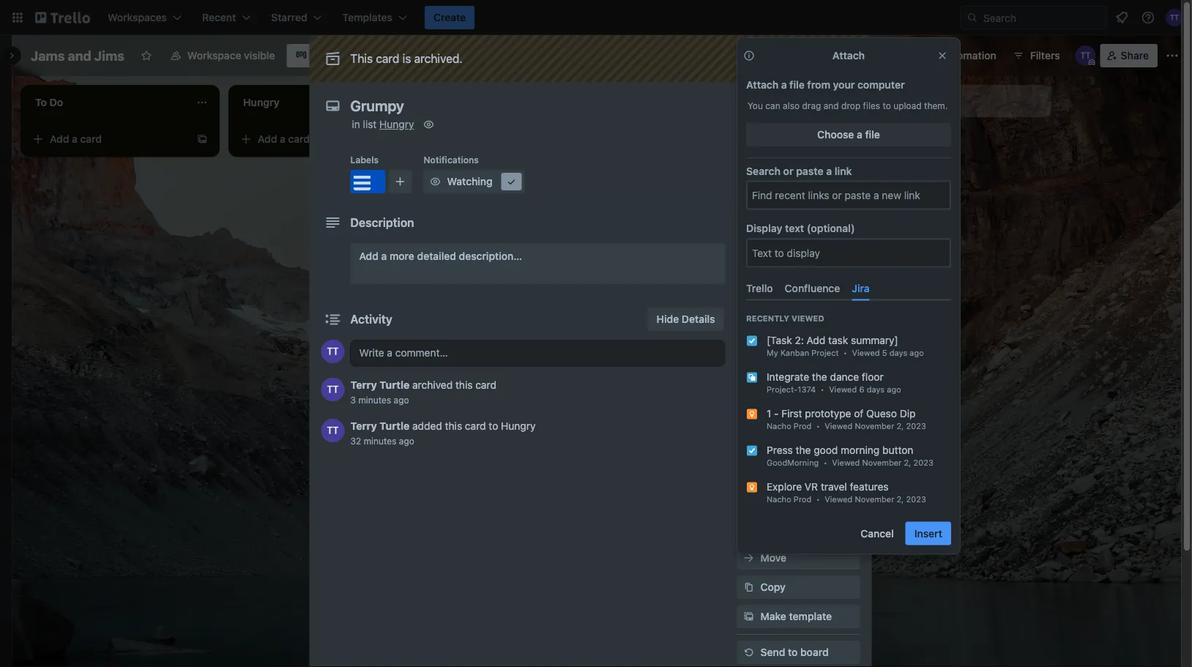 Task type: locate. For each thing, give the bounding box(es) containing it.
open information menu image
[[1141, 10, 1156, 25]]

labels up the display
[[761, 199, 793, 211]]

task
[[829, 334, 849, 346]]

viewed up 2:
[[792, 314, 825, 323]]

viewed down dance
[[829, 385, 857, 394]]

sm image inside 'labels' link
[[742, 198, 756, 212]]

floor
[[862, 371, 884, 383]]

computer
[[858, 79, 905, 91]]

• inside '[task 2: add task summary] my kanban project • viewed 5 days ago'
[[844, 348, 848, 358]]

1 nacho from the top
[[767, 421, 792, 431]]

1 horizontal spatial add a card button
[[234, 127, 399, 151]]

0 vertical spatial list item image
[[747, 335, 758, 347]]

1 horizontal spatial automation
[[941, 49, 997, 62]]

ago inside '[task 2: add task summary] my kanban project • viewed 5 days ago'
[[910, 348, 924, 358]]

terry up 32
[[351, 420, 377, 432]]

to right added at the left of page
[[489, 420, 498, 432]]

viewed inside explore vr travel features nacho prod • viewed november 2, 2023
[[825, 495, 853, 504]]

sm image for make template
[[742, 610, 756, 624]]

1 create from template… image from the left
[[196, 133, 208, 145]]

1 list item image from the top
[[747, 335, 758, 347]]

in
[[352, 118, 360, 130]]

0 vertical spatial days
[[890, 348, 908, 358]]

features
[[850, 481, 889, 493]]

notifications
[[424, 155, 479, 165]]

2 turtle from the top
[[380, 420, 410, 432]]

1 horizontal spatial the
[[812, 371, 828, 383]]

Write a comment text field
[[351, 340, 726, 366]]

or
[[784, 165, 794, 177]]

Search field
[[979, 7, 1107, 29]]

cancel
[[861, 527, 894, 540]]

minutes right 3
[[359, 395, 391, 405]]

good
[[814, 444, 838, 456]]

list
[[941, 95, 956, 107], [363, 118, 377, 130]]

terry for added this card to hungry
[[351, 420, 377, 432]]

add inside '[task 2: add task summary] my kanban project • viewed 5 days ago'
[[807, 334, 826, 346]]

add a card button
[[26, 127, 190, 151], [234, 127, 399, 151]]

1 vertical spatial november
[[863, 458, 902, 467]]

custom fields
[[761, 345, 830, 358]]

board
[[801, 647, 829, 659]]

0 vertical spatial this
[[456, 379, 473, 391]]

sm image inside move link
[[742, 551, 756, 566]]

3
[[351, 395, 356, 405]]

explore vr travel features option
[[735, 474, 963, 510]]

card inside terry turtle added this card to hungry 32 minutes ago
[[465, 420, 486, 432]]

list item image
[[747, 335, 758, 347], [747, 408, 758, 420]]

attach a file from your computer
[[747, 79, 905, 91]]

2 horizontal spatial power-
[[855, 49, 890, 62]]

0 vertical spatial power-ups
[[855, 49, 909, 62]]

this right archived
[[456, 379, 473, 391]]

1 horizontal spatial create from template… image
[[404, 133, 416, 145]]

3 sm image from the top
[[742, 580, 756, 595]]

1 horizontal spatial file
[[866, 129, 880, 141]]

project
[[812, 348, 839, 358]]

to inside terry turtle added this card to hungry 32 minutes ago
[[489, 420, 498, 432]]

this
[[456, 379, 473, 391], [445, 420, 462, 432]]

list item image inside 1 - first prototype of queso dip 'option'
[[747, 408, 758, 420]]

star or unstar board image
[[141, 50, 152, 62]]

card inside terry turtle archived this card 3 minutes ago
[[476, 379, 497, 391]]

2 list item image from the top
[[747, 408, 758, 420]]

None text field
[[343, 92, 827, 119]]

1 horizontal spatial labels
[[761, 199, 793, 211]]

list item image for explore
[[747, 482, 758, 493]]

this inside terry turtle archived this card 3 minutes ago
[[456, 379, 473, 391]]

sm image inside make template link
[[742, 610, 756, 624]]

2 horizontal spatial create from template… image
[[821, 133, 832, 145]]

checklist
[[761, 228, 806, 240]]

days right 5 on the right
[[890, 348, 908, 358]]

november inside press the good morning button goodmorning • viewed november 2, 2023
[[863, 458, 902, 467]]

list item image
[[747, 372, 758, 384], [747, 445, 758, 457], [747, 482, 758, 493]]

list item image left 'explore'
[[747, 482, 758, 493]]

this inside terry turtle added this card to hungry 32 minutes ago
[[445, 420, 462, 432]]

4 sm image from the top
[[742, 610, 756, 624]]

viewed down the travel at the bottom of page
[[825, 495, 853, 504]]

viewed down morning
[[832, 458, 860, 467]]

them.
[[925, 100, 948, 111]]

1 terry from the top
[[351, 379, 377, 391]]

0 horizontal spatial attach
[[747, 79, 779, 91]]

file up also
[[790, 79, 805, 91]]

ago down added at the left of page
[[399, 436, 415, 446]]

• inside explore vr travel features nacho prod • viewed november 2, 2023
[[817, 495, 821, 504]]

ago inside terry turtle added this card to hungry 32 minutes ago
[[399, 436, 415, 446]]

ups inside add power-ups link
[[817, 404, 837, 416]]

2 add a card from the left
[[258, 133, 310, 145]]

0 horizontal spatial file
[[790, 79, 805, 91]]

sm image left cover
[[742, 315, 756, 330]]

sm image left the copy
[[742, 580, 756, 595]]

this for added
[[445, 420, 462, 432]]

copy link
[[737, 576, 860, 599]]

attach for attach
[[833, 49, 865, 62]]

to
[[883, 100, 892, 111], [757, 149, 766, 159], [489, 420, 498, 432], [788, 647, 798, 659]]

tab list
[[741, 276, 958, 301]]

recently viewed list box
[[735, 327, 963, 510]]

0 horizontal spatial and
[[68, 48, 91, 63]]

2 create from template… image from the left
[[404, 133, 416, 145]]

nacho down 'explore'
[[767, 495, 792, 504]]

file down files
[[866, 129, 880, 141]]

to right files
[[883, 100, 892, 111]]

press the good morning button option
[[735, 437, 963, 474]]

viewed inside 1 - first prototype of queso dip nacho prod • viewed november 2, 2023
[[825, 421, 853, 431]]

choose a file
[[818, 129, 880, 141]]

2023 inside 1 - first prototype of queso dip nacho prod • viewed november 2, 2023
[[907, 421, 927, 431]]

files
[[863, 100, 881, 111]]

create button
[[425, 6, 475, 29]]

terry turtle (terryturtle) image
[[1166, 9, 1184, 26], [1076, 45, 1097, 66], [321, 340, 345, 363], [321, 419, 345, 443]]

0 horizontal spatial power-
[[737, 383, 768, 393]]

november inside explore vr travel features nacho prod • viewed november 2, 2023
[[855, 495, 895, 504]]

hungry link
[[380, 118, 414, 130]]

the up 1374
[[812, 371, 828, 383]]

file for attach
[[790, 79, 805, 91]]

1 vertical spatial power-
[[737, 383, 768, 393]]

terry turtle (terryturtle) image inside "primary" element
[[1166, 9, 1184, 26]]

the for integrate
[[812, 371, 828, 383]]

1 horizontal spatial power-
[[783, 404, 817, 416]]

button right morning
[[883, 444, 914, 456]]

hungry
[[380, 118, 414, 130], [501, 420, 536, 432]]

idea
[[830, 464, 851, 476]]

0 vertical spatial nacho
[[767, 421, 792, 431]]

1 vertical spatial days
[[867, 385, 885, 394]]

upload
[[894, 100, 922, 111]]

add a more detailed description…
[[359, 250, 522, 262]]

insert button
[[906, 522, 952, 545]]

watching
[[447, 175, 493, 188]]

2 nacho from the top
[[767, 495, 792, 504]]

Search or paste a link field
[[748, 182, 950, 209]]

list item image inside [task 2: add task summary] option
[[747, 335, 758, 347]]

1 vertical spatial list item image
[[747, 408, 758, 420]]

terry turtle (terryturtle) image right the "open information menu" icon
[[1166, 9, 1184, 26]]

to up search
[[757, 149, 766, 159]]

0 horizontal spatial the
[[796, 444, 811, 456]]

another
[[901, 95, 939, 107]]

share button
[[1101, 44, 1158, 67]]

32
[[351, 436, 361, 446]]

terry up 3
[[351, 379, 377, 391]]

1 add a card from the left
[[50, 133, 102, 145]]

1 vertical spatial nacho
[[767, 495, 792, 504]]

0 vertical spatial 2023
[[907, 421, 927, 431]]

• inside press the good morning button goodmorning • viewed november 2, 2023
[[824, 458, 828, 467]]

search image
[[967, 12, 979, 23]]

custom fields button
[[737, 344, 860, 359]]

0 horizontal spatial labels
[[351, 155, 379, 165]]

sm image right watching
[[504, 174, 519, 189]]

mark as good idea button
[[737, 459, 860, 482]]

2 terry from the top
[[351, 420, 377, 432]]

november down morning
[[863, 458, 902, 467]]

the inside integrate the dance floor project-1374 • viewed 6 days ago
[[812, 371, 828, 383]]

ago up queso on the bottom
[[887, 385, 902, 394]]

and inside text field
[[68, 48, 91, 63]]

sm image for copy
[[742, 580, 756, 595]]

0 vertical spatial list
[[941, 95, 956, 107]]

november
[[855, 421, 895, 431], [863, 458, 902, 467], [855, 495, 895, 504]]

0 vertical spatial minutes
[[359, 395, 391, 405]]

list item image inside integrate the dance floor 'option'
[[747, 372, 758, 384]]

list item image left press
[[747, 445, 758, 457]]

0 horizontal spatial add a card
[[50, 133, 102, 145]]

search
[[747, 165, 781, 177]]

turtle up 32 minutes ago link
[[380, 420, 410, 432]]

ago up 32 minutes ago link
[[394, 395, 409, 405]]

dance
[[830, 371, 859, 383]]

sm image inside checklist link
[[742, 227, 756, 242]]

nacho inside explore vr travel features nacho prod • viewed november 2, 2023
[[767, 495, 792, 504]]

0 vertical spatial terry
[[351, 379, 377, 391]]

from
[[808, 79, 831, 91]]

2 vertical spatial november
[[855, 495, 895, 504]]

sm image
[[921, 44, 941, 64], [422, 117, 436, 132], [742, 169, 756, 183], [428, 174, 443, 189], [504, 174, 519, 189], [742, 315, 756, 330], [742, 551, 756, 566]]

0 horizontal spatial power-ups
[[737, 383, 785, 393]]

sm image down actions
[[742, 551, 756, 566]]

1 vertical spatial ups
[[768, 383, 785, 393]]

1 horizontal spatial button
[[883, 444, 914, 456]]

power- down 1374
[[783, 404, 817, 416]]

integrate the dance floor option
[[735, 364, 963, 400]]

power-ups button
[[826, 44, 918, 67]]

more info image
[[744, 50, 755, 62]]

sm image
[[742, 198, 756, 212], [742, 227, 756, 242], [742, 580, 756, 595], [742, 610, 756, 624], [742, 645, 756, 660]]

days down floor
[[867, 385, 885, 394]]

0 vertical spatial 2,
[[897, 421, 904, 431]]

0 horizontal spatial days
[[867, 385, 885, 394]]

terry for archived this card
[[351, 379, 377, 391]]

1 vertical spatial file
[[866, 129, 880, 141]]

ago right 5 on the right
[[910, 348, 924, 358]]

sm image for send to board
[[742, 645, 756, 660]]

1 vertical spatial and
[[824, 100, 839, 111]]

1 vertical spatial button
[[783, 493, 815, 506]]

0 vertical spatial power-
[[855, 49, 890, 62]]

1 vertical spatial list item image
[[747, 445, 758, 457]]

terry turtle archived this card 3 minutes ago
[[351, 379, 497, 405]]

0 horizontal spatial list
[[363, 118, 377, 130]]

add power-ups link
[[737, 399, 860, 422]]

turtle inside terry turtle added this card to hungry 32 minutes ago
[[380, 420, 410, 432]]

1 vertical spatial turtle
[[380, 420, 410, 432]]

power- up 1 at the bottom of page
[[737, 383, 768, 393]]

1 vertical spatial list
[[363, 118, 377, 130]]

0 vertical spatial automation
[[941, 49, 997, 62]]

0 horizontal spatial create from template… image
[[196, 133, 208, 145]]

5
[[883, 348, 888, 358]]

• for travel
[[817, 495, 821, 504]]

(optional)
[[807, 222, 855, 235]]

sm image for checklist
[[742, 227, 756, 242]]

send to board
[[761, 647, 829, 659]]

2 vertical spatial list item image
[[747, 482, 758, 493]]

attach up 'your'
[[833, 49, 865, 62]]

sm image up the display
[[742, 198, 756, 212]]

0 horizontal spatial add a card button
[[26, 127, 190, 151]]

terry inside terry turtle archived this card 3 minutes ago
[[351, 379, 377, 391]]

sm image inside members link
[[742, 169, 756, 183]]

more
[[390, 250, 415, 262]]

0 notifications image
[[1114, 9, 1131, 26]]

1 turtle from the top
[[380, 379, 410, 391]]

1 horizontal spatial days
[[890, 348, 908, 358]]

1 horizontal spatial add a card
[[258, 133, 310, 145]]

workspace visible
[[187, 49, 275, 62]]

1 vertical spatial 2023
[[914, 458, 934, 467]]

1 horizontal spatial list
[[941, 95, 956, 107]]

turtle inside terry turtle archived this card 3 minutes ago
[[380, 379, 410, 391]]

• down the task
[[844, 348, 848, 358]]

sm image for labels
[[742, 198, 756, 212]]

power- up computer
[[855, 49, 890, 62]]

sm image left make
[[742, 610, 756, 624]]

your
[[833, 79, 855, 91]]

2 vertical spatial power-
[[783, 404, 817, 416]]

1 horizontal spatial power-ups
[[855, 49, 909, 62]]

2,
[[897, 421, 904, 431], [904, 458, 912, 467], [897, 495, 904, 504]]

hungry inside terry turtle added this card to hungry 32 minutes ago
[[501, 420, 536, 432]]

2023 inside explore vr travel features nacho prod • viewed november 2, 2023
[[907, 495, 927, 504]]

2 vertical spatial 2,
[[897, 495, 904, 504]]

as
[[788, 464, 799, 476]]

fields
[[801, 345, 830, 358]]

2 vertical spatial 2023
[[907, 495, 927, 504]]

0 vertical spatial file
[[790, 79, 805, 91]]

0 vertical spatial list item image
[[747, 372, 758, 384]]

sm image inside automation button
[[921, 44, 941, 64]]

0 vertical spatial attach
[[833, 49, 865, 62]]

• right 1374
[[821, 385, 825, 394]]

1 vertical spatial hungry
[[501, 420, 536, 432]]

power-ups
[[855, 49, 909, 62], [737, 383, 785, 393]]

turtle up 3 minutes ago link
[[380, 379, 410, 391]]

0 vertical spatial prod
[[794, 421, 812, 431]]

power-ups up 1 at the bottom of page
[[737, 383, 785, 393]]

nacho
[[767, 421, 792, 431], [767, 495, 792, 504]]

sm image down notifications
[[428, 174, 443, 189]]

1 vertical spatial terry
[[351, 420, 377, 432]]

0 vertical spatial hungry
[[380, 118, 414, 130]]

5 sm image from the top
[[742, 645, 756, 660]]

the up goodmorning on the bottom of the page
[[796, 444, 811, 456]]

3 create from template… image from the left
[[821, 133, 832, 145]]

0 vertical spatial november
[[855, 421, 895, 431]]

november down queso on the bottom
[[855, 421, 895, 431]]

1 vertical spatial attach
[[747, 79, 779, 91]]

0 vertical spatial ups
[[890, 49, 909, 62]]

0 horizontal spatial button
[[783, 493, 815, 506]]

create from template… image for 2nd add a card button from right
[[196, 133, 208, 145]]

filters
[[1031, 49, 1061, 62]]

minutes right 32
[[364, 436, 397, 446]]

list item image left "integrate"
[[747, 372, 758, 384]]

list right in
[[363, 118, 377, 130]]

close popover image
[[937, 50, 949, 62]]

list item image left [task
[[747, 335, 758, 347]]

1 sm image from the top
[[742, 198, 756, 212]]

0 vertical spatial and
[[68, 48, 91, 63]]

automation up mark
[[737, 442, 787, 452]]

is
[[403, 52, 411, 66]]

list item image inside press the good morning button option
[[747, 445, 758, 457]]

list right another
[[941, 95, 956, 107]]

insert
[[915, 527, 943, 540]]

prod down add power-ups
[[794, 421, 812, 431]]

nacho down -
[[767, 421, 792, 431]]

• down prototype
[[817, 421, 821, 431]]

2, inside explore vr travel features nacho prod • viewed november 2, 2023
[[897, 495, 904, 504]]

choose
[[818, 129, 855, 141]]

1 add a card button from the left
[[26, 127, 190, 151]]

2 sm image from the top
[[742, 227, 756, 242]]

list inside button
[[941, 95, 956, 107]]

the inside press the good morning button goodmorning • viewed november 2, 2023
[[796, 444, 811, 456]]

sm image down the add to card
[[742, 169, 756, 183]]

1 horizontal spatial attach
[[833, 49, 865, 62]]

dates button
[[737, 252, 860, 275]]

sm image inside cover 'link'
[[742, 315, 756, 330]]

and
[[68, 48, 91, 63], [824, 100, 839, 111]]

viewed down summary]
[[852, 348, 880, 358]]

1 horizontal spatial hungry
[[501, 420, 536, 432]]

2 prod from the top
[[794, 495, 812, 504]]

• down good
[[824, 458, 828, 467]]

1 vertical spatial this
[[445, 420, 462, 432]]

• down vr
[[817, 495, 821, 504]]

1
[[767, 407, 772, 419]]

search or paste a link
[[747, 165, 853, 177]]

sm image for watching
[[428, 174, 443, 189]]

0 vertical spatial the
[[812, 371, 828, 383]]

0 vertical spatial turtle
[[380, 379, 410, 391]]

1 vertical spatial prod
[[794, 495, 812, 504]]

hide details link
[[648, 308, 724, 331]]

2, inside press the good morning button goodmorning • viewed november 2, 2023
[[904, 458, 912, 467]]

this right added at the left of page
[[445, 420, 462, 432]]

sm image inside send to board link
[[742, 645, 756, 660]]

• inside integrate the dance floor project-1374 • viewed 6 days ago
[[821, 385, 825, 394]]

terry inside terry turtle added this card to hungry 32 minutes ago
[[351, 420, 377, 432]]

2 vertical spatial ups
[[817, 404, 837, 416]]

cover link
[[737, 311, 860, 334]]

ups inside power-ups button
[[890, 49, 909, 62]]

automation inside button
[[941, 49, 997, 62]]

sm image left send
[[742, 645, 756, 660]]

1374
[[798, 385, 816, 394]]

create from template… image
[[196, 133, 208, 145], [404, 133, 416, 145], [821, 133, 832, 145]]

2 list item image from the top
[[747, 445, 758, 457]]

2023
[[907, 421, 927, 431], [914, 458, 934, 467], [907, 495, 927, 504]]

prod down vr
[[794, 495, 812, 504]]

list item image left 1 at the bottom of page
[[747, 408, 758, 420]]

visible
[[244, 49, 275, 62]]

sm image left checklist
[[742, 227, 756, 242]]

power-ups up computer
[[855, 49, 909, 62]]

1 list item image from the top
[[747, 372, 758, 384]]

0 vertical spatial button
[[883, 444, 914, 456]]

template
[[789, 611, 832, 623]]

terry turtle added this card to hungry 32 minutes ago
[[351, 420, 536, 446]]

and right the drag
[[824, 100, 839, 111]]

of
[[854, 407, 864, 419]]

1 prod from the top
[[794, 421, 812, 431]]

trello
[[747, 282, 773, 294]]

november down features at the bottom of page
[[855, 495, 895, 504]]

2023 inside press the good morning button goodmorning • viewed november 2, 2023
[[914, 458, 934, 467]]

sm image inside copy link
[[742, 580, 756, 595]]

0 horizontal spatial hungry
[[380, 118, 414, 130]]

and left the jims at top left
[[68, 48, 91, 63]]

attach up "you"
[[747, 79, 779, 91]]

list item image inside explore vr travel features option
[[747, 482, 758, 493]]

3 list item image from the top
[[747, 482, 758, 493]]

1 vertical spatial the
[[796, 444, 811, 456]]

1 vertical spatial 2,
[[904, 458, 912, 467]]

summary]
[[851, 334, 899, 346]]

viewed
[[792, 314, 825, 323], [852, 348, 880, 358], [829, 385, 857, 394], [825, 421, 853, 431], [832, 458, 860, 467], [825, 495, 853, 504]]

button down vr
[[783, 493, 815, 506]]

1 vertical spatial minutes
[[364, 436, 397, 446]]

1 vertical spatial automation
[[737, 442, 787, 452]]

the
[[812, 371, 828, 383], [796, 444, 811, 456]]

add inside "link"
[[359, 250, 379, 262]]

1 horizontal spatial ups
[[817, 404, 837, 416]]

actions
[[737, 531, 770, 541]]

automation down search icon
[[941, 49, 997, 62]]

labels up color: blue, title: none 'icon'
[[351, 155, 379, 165]]

sm image for cover
[[742, 315, 756, 330]]

sm image up another
[[921, 44, 941, 64]]

2 horizontal spatial ups
[[890, 49, 909, 62]]

viewed down prototype
[[825, 421, 853, 431]]



Task type: describe. For each thing, give the bounding box(es) containing it.
can
[[766, 100, 781, 111]]

board link
[[287, 44, 349, 67]]

integrate
[[767, 371, 810, 383]]

6
[[860, 385, 865, 394]]

turtle for added this card to hungry
[[380, 420, 410, 432]]

you can also drag and drop files to upload them.
[[748, 100, 948, 111]]

make
[[761, 611, 787, 623]]

2, for press the good morning button
[[904, 458, 912, 467]]

workspace visible button
[[161, 44, 284, 67]]

copy
[[761, 581, 786, 593]]

turtle for archived this card
[[380, 379, 410, 391]]

recently viewed
[[747, 314, 825, 323]]

add a more detailed description… link
[[351, 243, 726, 284]]

mark
[[761, 464, 785, 476]]

cancel button
[[852, 522, 903, 545]]

members
[[761, 170, 806, 182]]

2023 for explore vr travel features
[[907, 495, 927, 504]]

confluence
[[785, 282, 841, 294]]

terry turtle (terryturtle) image
[[321, 378, 345, 401]]

file for choose
[[866, 129, 880, 141]]

2 add a card button from the left
[[234, 127, 399, 151]]

board
[[312, 49, 340, 62]]

attachment button
[[737, 281, 860, 305]]

list item image for [task
[[747, 335, 758, 347]]

switch to… image
[[10, 10, 25, 25]]

labels link
[[737, 193, 860, 217]]

watching button
[[424, 170, 525, 193]]

morning
[[841, 444, 880, 456]]

november inside 1 - first prototype of queso dip nacho prod • viewed november 2, 2023
[[855, 421, 895, 431]]

viewed inside press the good morning button goodmorning • viewed november 2, 2023
[[832, 458, 860, 467]]

1 vertical spatial labels
[[761, 199, 793, 211]]

terry turtle (terryturtle) image left 32
[[321, 419, 345, 443]]

0 horizontal spatial automation
[[737, 442, 787, 452]]

create
[[434, 11, 466, 23]]

power- inside button
[[855, 49, 890, 62]]

show menu image
[[1166, 48, 1180, 63]]

display
[[747, 222, 783, 235]]

prototype
[[805, 407, 852, 419]]

filters button
[[1009, 44, 1065, 67]]

drop
[[842, 100, 861, 111]]

to right send
[[788, 647, 798, 659]]

primary element
[[0, 0, 1193, 35]]

integrate the dance floor project-1374 • viewed 6 days ago
[[767, 371, 902, 394]]

first
[[782, 407, 803, 419]]

november for features
[[855, 495, 895, 504]]

terry turtle (terryturtle) image right filters
[[1076, 45, 1097, 66]]

choose a file element
[[747, 123, 952, 147]]

1 vertical spatial power-ups
[[737, 383, 785, 393]]

add a card for first add a card button from the right
[[258, 133, 310, 145]]

minutes inside terry turtle added this card to hungry 32 minutes ago
[[364, 436, 397, 446]]

1 horizontal spatial and
[[824, 100, 839, 111]]

checklist link
[[737, 223, 860, 246]]

attachment
[[761, 287, 817, 299]]

good
[[802, 464, 828, 476]]

Board name text field
[[23, 44, 132, 67]]

paste
[[797, 165, 824, 177]]

[task 2: add task summary] option
[[735, 327, 963, 364]]

archived
[[413, 379, 453, 391]]

my
[[767, 348, 779, 358]]

the for press
[[796, 444, 811, 456]]

ago inside integrate the dance floor project-1374 • viewed 6 days ago
[[887, 385, 902, 394]]

0 horizontal spatial ups
[[768, 383, 785, 393]]

jims
[[94, 48, 124, 63]]

hide
[[657, 313, 679, 325]]

power-ups inside button
[[855, 49, 909, 62]]

list item image for integrate
[[747, 372, 758, 384]]

terry turtle (terryturtle) image up terry turtle (terryturtle) icon
[[321, 340, 345, 363]]

vr
[[805, 481, 818, 493]]

2, inside 1 - first prototype of queso dip nacho prod • viewed november 2, 2023
[[897, 421, 904, 431]]

viewed inside integrate the dance floor project-1374 • viewed 6 days ago
[[829, 385, 857, 394]]

details
[[682, 313, 715, 325]]

goodmorning
[[767, 458, 819, 467]]

press the good morning button goodmorning • viewed november 2, 2023
[[767, 444, 934, 467]]

november for morning
[[863, 458, 902, 467]]

• inside 1 - first prototype of queso dip nacho prod • viewed november 2, 2023
[[817, 421, 821, 431]]

prod inside 1 - first prototype of queso dip nacho prod • viewed november 2, 2023
[[794, 421, 812, 431]]

add a card for 2nd add a card button from right
[[50, 133, 102, 145]]

button inside press the good morning button goodmorning • viewed november 2, 2023
[[883, 444, 914, 456]]

also
[[783, 100, 800, 111]]

project-
[[767, 385, 798, 394]]

activity
[[351, 312, 393, 326]]

display text (optional)
[[747, 222, 855, 235]]

attach for attach a file from your computer
[[747, 79, 779, 91]]

press
[[767, 444, 793, 456]]

viewed inside '[task 2: add task summary] my kanban project • viewed 5 days ago'
[[852, 348, 880, 358]]

1 - first prototype of queso dip nacho prod • viewed november 2, 2023
[[767, 407, 927, 431]]

this
[[351, 52, 373, 66]]

list item image for 1
[[747, 408, 758, 420]]

color: blue, title: none image
[[351, 170, 386, 193]]

sm image for members
[[742, 169, 756, 183]]

days inside '[task 2: add task summary] my kanban project • viewed 5 days ago'
[[890, 348, 908, 358]]

add button button
[[737, 488, 860, 511]]

-
[[774, 407, 779, 419]]

ago inside terry turtle archived this card 3 minutes ago
[[394, 395, 409, 405]]

dates
[[761, 258, 789, 270]]

added
[[413, 420, 442, 432]]

sm image right 'hungry' link at the left top
[[422, 117, 436, 132]]

2023 for press the good morning button
[[914, 458, 934, 467]]

1 - first prototype of queso dip option
[[735, 400, 963, 437]]

3 minutes ago link
[[351, 395, 409, 405]]

add another list
[[879, 95, 956, 107]]

in list hungry
[[352, 118, 414, 130]]

a inside choose a file element
[[857, 129, 863, 141]]

sm image for automation
[[921, 44, 941, 64]]

Display text (optional) field
[[748, 240, 950, 266]]

button inside button
[[783, 493, 815, 506]]

list item image for press
[[747, 445, 758, 457]]

archived.
[[414, 52, 463, 66]]

explore
[[767, 481, 802, 493]]

jira
[[852, 282, 870, 294]]

drag
[[803, 100, 822, 111]]

tab list containing trello
[[741, 276, 958, 301]]

create from template… image for first add a card button from the right
[[404, 133, 416, 145]]

2, for explore vr travel features
[[897, 495, 904, 504]]

sm image for move
[[742, 551, 756, 566]]

add another list button
[[853, 85, 1052, 117]]

nacho inside 1 - first prototype of queso dip nacho prod • viewed november 2, 2023
[[767, 421, 792, 431]]

hide details
[[657, 313, 715, 325]]

add to card
[[737, 149, 787, 159]]

minutes inside terry turtle archived this card 3 minutes ago
[[359, 395, 391, 405]]

customize views image
[[357, 48, 371, 63]]

share
[[1121, 49, 1150, 62]]

a inside add a more detailed description… "link"
[[381, 250, 387, 262]]

members link
[[737, 164, 860, 188]]

this for archived
[[456, 379, 473, 391]]

• for dance
[[821, 385, 825, 394]]

move link
[[737, 547, 860, 570]]

jams and jims
[[31, 48, 124, 63]]

add button
[[761, 493, 815, 506]]

you
[[748, 100, 763, 111]]

days inside integrate the dance floor project-1374 • viewed 6 days ago
[[867, 385, 885, 394]]

prod inside explore vr travel features nacho prod • viewed november 2, 2023
[[794, 495, 812, 504]]

automation button
[[921, 44, 1006, 67]]

this card is archived.
[[351, 52, 463, 66]]

0 vertical spatial labels
[[351, 155, 379, 165]]

description
[[351, 216, 414, 230]]

custom
[[761, 345, 798, 358]]

• for good
[[824, 458, 828, 467]]

text
[[785, 222, 805, 235]]



Task type: vqa. For each thing, say whether or not it's contained in the screenshot.


